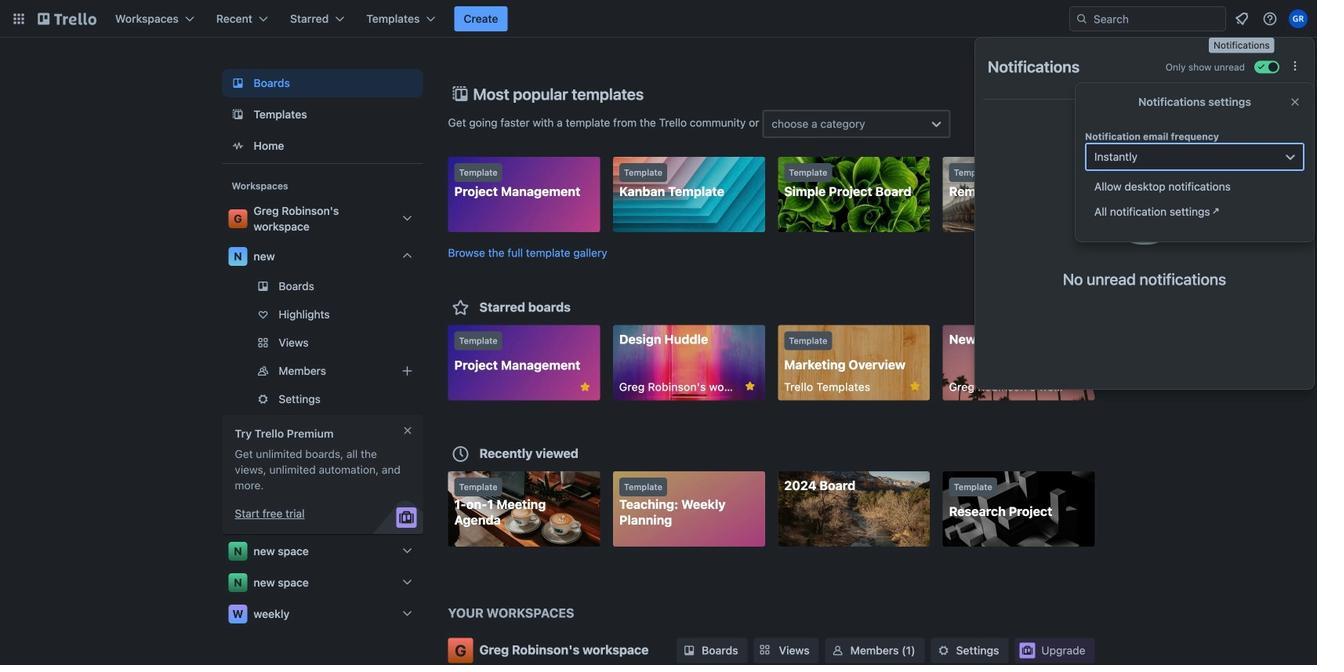 Task type: vqa. For each thing, say whether or not it's contained in the screenshot.
top more
no



Task type: locate. For each thing, give the bounding box(es) containing it.
0 horizontal spatial sm image
[[682, 643, 697, 659]]

0 horizontal spatial click to unstar this board. it will be removed from your starred list. image
[[578, 380, 593, 394]]

1 sm image from the left
[[682, 643, 697, 659]]

click to unstar this board. it will be removed from your starred list. image
[[743, 379, 758, 393]]

greg robinson (gregrobinson96) image
[[1290, 9, 1309, 28]]

close popover image
[[1290, 96, 1302, 108]]

0 notifications image
[[1233, 9, 1252, 28]]

home image
[[229, 137, 248, 155]]

taco image
[[1103, 140, 1187, 245]]

search image
[[1076, 13, 1089, 25]]

tooltip
[[1210, 38, 1275, 53]]

1 horizontal spatial sm image
[[936, 643, 952, 659]]

sm image
[[682, 643, 697, 659], [936, 643, 952, 659]]

click to unstar this board. it will be removed from your starred list. image
[[909, 379, 923, 393], [578, 380, 593, 394]]

open information menu image
[[1263, 11, 1279, 27]]



Task type: describe. For each thing, give the bounding box(es) containing it.
1 horizontal spatial click to unstar this board. it will be removed from your starred list. image
[[909, 379, 923, 393]]

sm image
[[831, 643, 846, 659]]

primary element
[[0, 0, 1318, 38]]

template board image
[[229, 105, 248, 124]]

Search field
[[1070, 6, 1227, 31]]

add image
[[398, 362, 417, 380]]

board image
[[229, 74, 248, 93]]

2 sm image from the left
[[936, 643, 952, 659]]

back to home image
[[38, 6, 96, 31]]



